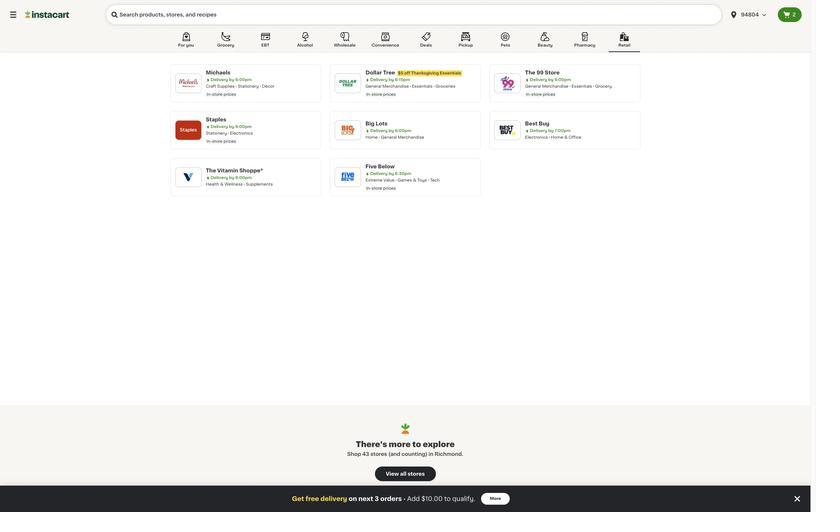 Task type: locate. For each thing, give the bounding box(es) containing it.
by for staples
[[229, 125, 234, 129]]

office
[[569, 136, 582, 140]]

0 horizontal spatial to
[[413, 441, 421, 449]]

stores inside button
[[408, 472, 425, 477]]

by for michaels
[[229, 78, 234, 82]]

delivery by 6:00pm down store
[[530, 78, 571, 82]]

by up value in the left top of the page
[[389, 172, 394, 176]]

in- down dollar
[[366, 93, 372, 97]]

0 vertical spatial to
[[413, 441, 421, 449]]

by for big lots
[[389, 129, 394, 133]]

tree
[[383, 70, 395, 75]]

wholesale button
[[329, 31, 361, 52]]

6:00pm for the vitamin shoppe®
[[235, 176, 252, 180]]

in-store prices for five below
[[366, 187, 396, 191]]

1 horizontal spatial essentials
[[440, 71, 461, 75]]

& right health
[[220, 183, 224, 187]]

94804
[[741, 12, 759, 17]]

delivery up health
[[211, 176, 228, 180]]

to up counting)
[[413, 441, 421, 449]]

0 horizontal spatial home
[[366, 136, 378, 140]]

delivery by 6:00pm up wellness
[[211, 176, 252, 180]]

delivery for big lots
[[370, 129, 388, 133]]

delivery down the 99
[[530, 78, 547, 82]]

in- right the 99 store logo
[[526, 93, 532, 97]]

delivery by 6:00pm for big lots
[[370, 129, 412, 133]]

in-store prices down the 99
[[526, 93, 556, 97]]

prices for five below
[[383, 187, 396, 191]]

delivery for staples
[[211, 125, 228, 129]]

general for delivery by 6:15pm
[[366, 85, 382, 89]]

delivery by 6:00pm up supplies
[[211, 78, 252, 82]]

the up health
[[206, 168, 216, 173]]

grocery button
[[210, 31, 242, 52]]

delivery by 6:00pm for the vitamin shoppe®
[[211, 176, 252, 180]]

store for five below
[[372, 187, 382, 191]]

alcohol button
[[289, 31, 321, 52]]

prices down value in the left top of the page
[[383, 187, 396, 191]]

games
[[398, 179, 412, 183]]

stores down there's
[[371, 452, 387, 457]]

retail button
[[609, 31, 641, 52]]

1 horizontal spatial to
[[444, 497, 451, 503]]

&
[[565, 136, 568, 140], [413, 179, 417, 183], [220, 183, 224, 187]]

stores
[[371, 452, 387, 457], [408, 472, 425, 477]]

delivery by 6:00pm
[[211, 78, 252, 82], [530, 78, 571, 82], [211, 125, 252, 129], [370, 129, 412, 133], [211, 176, 252, 180]]

delivery down staples
[[211, 125, 228, 129]]

delivery by 6:00pm up the 'stationery electronics' at left top
[[211, 125, 252, 129]]

essentials for general merchandise essentials grocery
[[572, 85, 592, 89]]

there's
[[356, 441, 387, 449]]

dollar tree $5 off thanksgiving essentials
[[366, 70, 461, 75]]

0 horizontal spatial &
[[220, 183, 224, 187]]

grocery inside button
[[217, 43, 234, 47]]

in-store prices for staples
[[207, 140, 236, 144]]

big
[[366, 121, 375, 126]]

by up electronics home & office
[[548, 129, 554, 133]]

all
[[400, 472, 407, 477]]

electronics home & office
[[525, 136, 582, 140]]

delivery down michaels
[[211, 78, 228, 82]]

general down the 99
[[525, 85, 541, 89]]

in- for the 99 store
[[526, 93, 532, 97]]

0 horizontal spatial the
[[206, 168, 216, 173]]

6:00pm up health & wellness supplements
[[235, 176, 252, 180]]

prices for michaels
[[224, 93, 236, 97]]

0 vertical spatial stores
[[371, 452, 387, 457]]

in-store prices down supplies
[[207, 93, 236, 97]]

store down craft
[[212, 93, 223, 97]]

6:00pm for big lots
[[395, 129, 412, 133]]

to inside get free delivery on next 3 orders • add $10.00 to qualify.
[[444, 497, 451, 503]]

& left toys
[[413, 179, 417, 183]]

by up supplies
[[229, 78, 234, 82]]

merchandise for 6:15pm
[[383, 85, 409, 89]]

pets button
[[490, 31, 521, 52]]

by down tree
[[389, 78, 394, 82]]

1 horizontal spatial the
[[525, 70, 536, 75]]

big lots logo image
[[338, 121, 358, 140]]

essentials
[[440, 71, 461, 75], [412, 85, 433, 89], [572, 85, 592, 89]]

pharmacy
[[574, 43, 596, 47]]

general down dollar
[[366, 85, 382, 89]]

general merchandise essentials groceries
[[366, 85, 456, 89]]

dollar tree logo image
[[338, 74, 358, 93]]

by for best buy
[[548, 129, 554, 133]]

best buy
[[525, 121, 550, 126]]

beauty
[[538, 43, 553, 47]]

retail
[[619, 43, 631, 47]]

extreme
[[366, 179, 383, 183]]

3
[[375, 497, 379, 503]]

vitamin
[[217, 168, 238, 173]]

to right $10.00
[[444, 497, 451, 503]]

by up wellness
[[229, 176, 234, 180]]

delivery by 6:00pm for the 99 store
[[530, 78, 571, 82]]

1 home from the left
[[366, 136, 378, 140]]

below
[[378, 164, 395, 169]]

pets
[[501, 43, 510, 47]]

for
[[178, 43, 185, 47]]

home down big
[[366, 136, 378, 140]]

five below logo image
[[338, 168, 358, 187]]

delivery for five below
[[370, 172, 388, 176]]

in-store prices down the 'stationery electronics' at left top
[[207, 140, 236, 144]]

ebt
[[261, 43, 270, 47]]

the vitamin shoppe® logo image
[[179, 168, 198, 187]]

staples logo image
[[179, 121, 198, 140]]

in-
[[207, 93, 212, 97], [366, 93, 372, 97], [526, 93, 532, 97], [207, 140, 212, 144], [366, 187, 372, 191]]

1 horizontal spatial electronics
[[525, 136, 548, 140]]

in- down extreme
[[366, 187, 372, 191]]

6:00pm up general merchandise essentials grocery
[[555, 78, 571, 82]]

store down extreme
[[372, 187, 382, 191]]

staples
[[206, 117, 226, 122]]

None search field
[[106, 4, 722, 25]]

qualify.
[[452, 497, 475, 503]]

2
[[793, 12, 796, 17]]

2 button
[[778, 7, 802, 22]]

1 horizontal spatial home
[[551, 136, 564, 140]]

0 vertical spatial the
[[525, 70, 536, 75]]

prices down supplies
[[224, 93, 236, 97]]

on
[[349, 497, 357, 503]]

0 horizontal spatial grocery
[[217, 43, 234, 47]]

1 vertical spatial grocery
[[595, 85, 612, 89]]

in- down the 'stationery electronics' at left top
[[207, 140, 212, 144]]

by up home general merchandise
[[389, 129, 394, 133]]

0 vertical spatial grocery
[[217, 43, 234, 47]]

by down store
[[548, 78, 554, 82]]

best
[[525, 121, 538, 126]]

store down the 'stationery electronics' at left top
[[212, 140, 223, 144]]

prices
[[224, 93, 236, 97], [383, 93, 396, 97], [543, 93, 556, 97], [224, 140, 236, 144], [383, 187, 396, 191]]

1 horizontal spatial stores
[[408, 472, 425, 477]]

general down lots
[[381, 136, 397, 140]]

1 vertical spatial the
[[206, 168, 216, 173]]

1 horizontal spatial grocery
[[595, 85, 612, 89]]

stationery down staples
[[206, 132, 227, 136]]

0 vertical spatial stationery
[[238, 85, 259, 89]]

store for staples
[[212, 140, 223, 144]]

2 horizontal spatial essentials
[[572, 85, 592, 89]]

the left the 99
[[525, 70, 536, 75]]

five
[[366, 164, 377, 169]]

stationery left décor
[[238, 85, 259, 89]]

1 vertical spatial stores
[[408, 472, 425, 477]]

home down 7:00pm
[[551, 136, 564, 140]]

best buy logo image
[[498, 121, 517, 140]]

buy
[[539, 121, 550, 126]]

delivery down best buy
[[530, 129, 547, 133]]

prices down the 'stationery electronics' at left top
[[224, 140, 236, 144]]

grocery
[[217, 43, 234, 47], [595, 85, 612, 89]]

in-store prices down extreme
[[366, 187, 396, 191]]

get free delivery on next 3 orders • add $10.00 to qualify.
[[292, 497, 475, 503]]

deals
[[420, 43, 432, 47]]

in- down craft
[[207, 93, 212, 97]]

décor
[[262, 85, 274, 89]]

alcohol
[[297, 43, 313, 47]]

health & wellness supplements
[[206, 183, 273, 187]]

more
[[490, 497, 501, 502]]

1 horizontal spatial &
[[413, 179, 417, 183]]

delivery down the five below
[[370, 172, 388, 176]]

in-store prices for the 99 store
[[526, 93, 556, 97]]

in-store prices
[[207, 93, 236, 97], [366, 93, 396, 97], [526, 93, 556, 97], [207, 140, 236, 144], [366, 187, 396, 191]]

6:30pm
[[395, 172, 411, 176]]

add
[[407, 497, 420, 503]]

6:00pm up the 'stationery electronics' at left top
[[235, 125, 252, 129]]

home
[[366, 136, 378, 140], [551, 136, 564, 140]]

6:00pm up craft supplies stationery décor
[[235, 78, 252, 82]]

1 vertical spatial to
[[444, 497, 451, 503]]

to
[[413, 441, 421, 449], [444, 497, 451, 503]]

view all stores link
[[375, 467, 436, 482]]

the
[[525, 70, 536, 75], [206, 168, 216, 173]]

by up the 'stationery electronics' at left top
[[229, 125, 234, 129]]

for you button
[[170, 31, 202, 52]]

stationery
[[238, 85, 259, 89], [206, 132, 227, 136]]

delivery by 6:15pm
[[370, 78, 410, 82]]

6:00pm up home general merchandise
[[395, 129, 412, 133]]

1 vertical spatial stationery
[[206, 132, 227, 136]]

michaels
[[206, 70, 231, 75]]

2 home from the left
[[551, 136, 564, 140]]

in- for michaels
[[207, 93, 212, 97]]

0 horizontal spatial stores
[[371, 452, 387, 457]]

richmond.
[[435, 452, 463, 457]]

store down the 99
[[532, 93, 542, 97]]

Search field
[[106, 4, 722, 25]]

$10.00
[[422, 497, 443, 503]]

delivery down big lots
[[370, 129, 388, 133]]

0 horizontal spatial electronics
[[230, 132, 253, 136]]

stationery electronics
[[206, 132, 253, 136]]

0 horizontal spatial essentials
[[412, 85, 433, 89]]

6:00pm for michaels
[[235, 78, 252, 82]]

extreme value games & toys tech
[[366, 179, 440, 183]]

& down 7:00pm
[[565, 136, 568, 140]]

stores right 'all'
[[408, 472, 425, 477]]

delivery by 6:00pm up home general merchandise
[[370, 129, 412, 133]]

delivery by 6:00pm for michaels
[[211, 78, 252, 82]]

general
[[366, 85, 382, 89], [525, 85, 541, 89], [381, 136, 397, 140]]

delivery by 6:30pm
[[370, 172, 411, 176]]

0 horizontal spatial stationery
[[206, 132, 227, 136]]

by
[[229, 78, 234, 82], [389, 78, 394, 82], [548, 78, 554, 82], [229, 125, 234, 129], [389, 129, 394, 133], [548, 129, 554, 133], [389, 172, 394, 176], [229, 176, 234, 180]]

to inside there's more to explore shop 43 stores (and counting) in richmond.
[[413, 441, 421, 449]]

supplies
[[217, 85, 235, 89]]

prices down general merchandise essentials grocery
[[543, 93, 556, 97]]



Task type: vqa. For each thing, say whether or not it's contained in the screenshot.
(est.) inside $ 0 28 each (est.)
no



Task type: describe. For each thing, give the bounding box(es) containing it.
merchandise for 6:00pm
[[542, 85, 569, 89]]

by for the vitamin shoppe®
[[229, 176, 234, 180]]

craft
[[206, 85, 216, 89]]

treatment tracker modal dialog
[[0, 486, 811, 513]]

the 99 store
[[525, 70, 560, 75]]

in- for five below
[[366, 187, 372, 191]]

thanksgiving
[[411, 71, 439, 75]]

counting)
[[402, 452, 428, 457]]

stores inside there's more to explore shop 43 stores (and counting) in richmond.
[[371, 452, 387, 457]]

delivery for the 99 store
[[530, 78, 547, 82]]

wholesale
[[334, 43, 356, 47]]

there's more to explore shop 43 stores (and counting) in richmond.
[[347, 441, 463, 457]]

general merchandise essentials grocery
[[525, 85, 612, 89]]

groceries
[[436, 85, 456, 89]]

the vitamin shoppe®
[[206, 168, 263, 173]]

1 horizontal spatial stationery
[[238, 85, 259, 89]]

get
[[292, 497, 304, 503]]

pickup button
[[450, 31, 482, 52]]

deals button
[[410, 31, 442, 52]]

beauty button
[[530, 31, 561, 52]]

home general merchandise
[[366, 136, 424, 140]]

view all stores
[[386, 472, 425, 477]]

prices for the 99 store
[[543, 93, 556, 97]]

delivery
[[321, 497, 347, 503]]

for you
[[178, 43, 194, 47]]

wellness
[[225, 183, 243, 187]]

essentials for general merchandise essentials groceries
[[412, 85, 433, 89]]

delivery by 7:00pm
[[530, 129, 571, 133]]

store for the 99 store
[[532, 93, 542, 97]]

•
[[403, 497, 406, 503]]

supplements
[[246, 183, 273, 187]]

off
[[404, 71, 410, 75]]

by for five below
[[389, 172, 394, 176]]

orders
[[380, 497, 402, 503]]

more
[[389, 441, 411, 449]]

6:00pm for the 99 store
[[555, 78, 571, 82]]

view
[[386, 472, 399, 477]]

in
[[429, 452, 434, 457]]

94804 button
[[725, 4, 778, 25]]

pickup
[[459, 43, 473, 47]]

delivery by 6:00pm for staples
[[211, 125, 252, 129]]

convenience button
[[369, 31, 402, 52]]

in-store prices for michaels
[[207, 93, 236, 97]]

shop categories tab list
[[170, 31, 641, 52]]

delivery for best buy
[[530, 129, 547, 133]]

tech
[[430, 179, 440, 183]]

shoppe®
[[239, 168, 263, 173]]

$5
[[398, 71, 403, 75]]

store down delivery by 6:15pm
[[372, 93, 382, 97]]

prices down delivery by 6:15pm
[[383, 93, 396, 97]]

prices for staples
[[224, 140, 236, 144]]

6:00pm for staples
[[235, 125, 252, 129]]

five below
[[366, 164, 395, 169]]

store for michaels
[[212, 93, 223, 97]]

43
[[362, 452, 369, 457]]

delivery down dollar
[[370, 78, 388, 82]]

delivery for michaels
[[211, 78, 228, 82]]

next
[[359, 497, 373, 503]]

view all stores button
[[375, 467, 436, 482]]

toys
[[418, 179, 427, 183]]

by for the 99 store
[[548, 78, 554, 82]]

(and
[[389, 452, 400, 457]]

in-store prices down delivery by 6:15pm
[[366, 93, 396, 97]]

convenience
[[372, 43, 399, 47]]

general for delivery by 6:00pm
[[525, 85, 541, 89]]

dollar
[[366, 70, 382, 75]]

shop
[[347, 452, 361, 457]]

delivery for the vitamin shoppe®
[[211, 176, 228, 180]]

6:15pm
[[395, 78, 410, 82]]

store
[[545, 70, 560, 75]]

the for the vitamin shoppe®
[[206, 168, 216, 173]]

michaels logo image
[[179, 74, 198, 93]]

craft supplies stationery décor
[[206, 85, 274, 89]]

value
[[384, 179, 395, 183]]

99
[[537, 70, 544, 75]]

ebt button
[[250, 31, 281, 52]]

in- for staples
[[207, 140, 212, 144]]

health
[[206, 183, 219, 187]]

more button
[[481, 494, 510, 506]]

instacart image
[[25, 10, 69, 19]]

the 99 store logo image
[[498, 74, 517, 93]]

2 horizontal spatial &
[[565, 136, 568, 140]]

big lots
[[366, 121, 388, 126]]

explore
[[423, 441, 455, 449]]

essentials inside 'dollar tree $5 off thanksgiving essentials'
[[440, 71, 461, 75]]

the for the 99 store
[[525, 70, 536, 75]]



